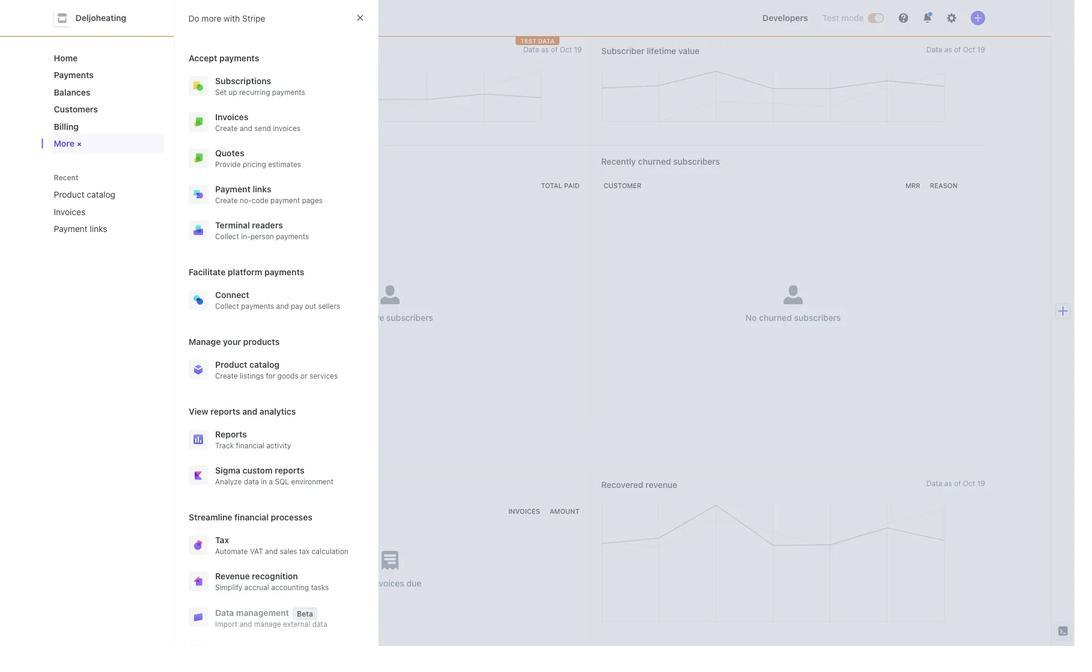 Task type: locate. For each thing, give the bounding box(es) containing it.
customer down provide
[[201, 182, 238, 190]]

invoices right the send
[[273, 124, 300, 132]]

no
[[347, 313, 358, 323], [746, 313, 757, 323], [359, 579, 370, 589]]

3 create from the top
[[215, 372, 238, 380]]

2 collect from the top
[[215, 302, 239, 310]]

financial up vat
[[234, 513, 269, 523]]

1 vertical spatial product
[[215, 360, 247, 370]]

0 horizontal spatial invoices
[[54, 207, 85, 217]]

payment for payment links
[[54, 224, 88, 234]]

and down data management at the left
[[239, 620, 252, 628]]

invoices down custom
[[249, 480, 282, 490]]

invoices
[[273, 124, 300, 132], [249, 480, 282, 490], [372, 579, 405, 589]]

sigma
[[215, 466, 240, 476]]

0 vertical spatial churned
[[638, 157, 671, 167]]

manage
[[189, 337, 221, 347]]

data down beta
[[312, 620, 327, 628]]

test
[[521, 37, 537, 44]]

product down your
[[215, 360, 247, 370]]

revenue left 'per'
[[233, 46, 264, 56]]

collect down terminal on the left top of the page
[[215, 232, 239, 241]]

accrual
[[244, 583, 269, 592]]

data as of oct 19 for collections
[[927, 480, 986, 488]]

1 horizontal spatial payment
[[215, 184, 250, 194]]

0 vertical spatial invoices
[[215, 112, 248, 122]]

revenue right recovered on the bottom right of the page
[[646, 480, 678, 490]]

do more with stripe
[[189, 13, 265, 23]]

subscribers for no churned subscribers
[[795, 313, 841, 323]]

billing link
[[49, 117, 164, 136]]

data inside sigma custom reports analyze data in a sql environment
[[244, 477, 259, 486]]

recent element
[[42, 185, 174, 239]]

0 horizontal spatial churned
[[638, 157, 671, 167]]

data inside streamline financial processes element
[[215, 608, 234, 618]]

connect collect payments and pay out sellers
[[215, 290, 340, 310]]

pages
[[302, 196, 322, 204]]

balances
[[54, 87, 90, 97]]

0 vertical spatial links
[[253, 184, 271, 194]]

no-
[[240, 196, 251, 204]]

customer
[[201, 182, 238, 190], [604, 182, 642, 190]]

payments down connect
[[241, 302, 274, 310]]

1 vertical spatial reports
[[275, 466, 304, 476]]

2 vertical spatial create
[[215, 372, 238, 380]]

invoices inside "link"
[[54, 207, 85, 217]]

data inside streamline financial processes element
[[312, 620, 327, 628]]

0 vertical spatial payment
[[215, 184, 250, 194]]

product inside product catalog link
[[54, 190, 85, 200]]

oct for collections
[[964, 480, 976, 488]]

revenue recognition simplify accrual accounting tasks
[[215, 572, 329, 592]]

sellers
[[318, 302, 340, 310]]

collect down connect
[[215, 302, 239, 310]]

revenue
[[233, 46, 264, 56], [646, 480, 678, 490]]

active
[[360, 313, 384, 323]]

1 vertical spatial data
[[312, 620, 327, 628]]

1 create from the top
[[215, 124, 238, 132]]

a
[[269, 477, 273, 486]]

recently
[[602, 157, 636, 167]]

collect inside connect collect payments and pay out sellers
[[215, 302, 239, 310]]

catalog inside product catalog create listings for goods or services
[[249, 360, 279, 370]]

close menu image
[[357, 14, 364, 21]]

out
[[305, 302, 316, 310]]

1 horizontal spatial product
[[215, 360, 247, 370]]

create inside payment links create no-code payment pages
[[215, 196, 238, 204]]

payments inside subscriptions set up recurring payments
[[272, 88, 305, 96]]

churned
[[638, 157, 671, 167], [759, 313, 792, 323]]

2 horizontal spatial no
[[746, 313, 757, 323]]

payment up no-
[[215, 184, 250, 194]]

1 horizontal spatial revenue
[[646, 480, 678, 490]]

payment
[[215, 184, 250, 194], [54, 224, 88, 234]]

0 vertical spatial catalog
[[87, 190, 115, 200]]

1 vertical spatial churned
[[759, 313, 792, 323]]

sales
[[280, 547, 297, 556]]

sigma custom reports analyze data in a sql environment
[[215, 466, 333, 486]]

0 vertical spatial create
[[215, 124, 238, 132]]

1 customer from the left
[[201, 182, 238, 190]]

0 vertical spatial revenue
[[233, 46, 264, 56]]

1 vertical spatial catalog
[[249, 360, 279, 370]]

0 horizontal spatial catalog
[[87, 190, 115, 200]]

create for payment links
[[215, 196, 238, 204]]

data as of oct 19 for subscribers
[[927, 46, 986, 54]]

payments
[[219, 53, 259, 63], [272, 88, 305, 96], [276, 232, 309, 241], [264, 267, 304, 277], [241, 302, 274, 310]]

tasks
[[311, 583, 329, 592]]

0 vertical spatial collect
[[215, 232, 239, 241]]

links inside payment links create no-code payment pages
[[253, 184, 271, 194]]

1 horizontal spatial customer
[[604, 182, 642, 190]]

1 vertical spatial collect
[[215, 302, 239, 310]]

subscriptions set up recurring payments
[[215, 76, 305, 96]]

per
[[267, 46, 280, 56]]

and inside invoices create and send invoices
[[240, 124, 252, 132]]

2 customer from the left
[[604, 182, 642, 190]]

product for product catalog create listings for goods or services
[[215, 360, 247, 370]]

0 horizontal spatial links
[[90, 224, 107, 234]]

recovered
[[602, 480, 644, 490]]

product inside product catalog create listings for goods or services
[[215, 360, 247, 370]]

1 collect from the top
[[215, 232, 239, 241]]

home link
[[49, 48, 164, 68]]

payment inside payment links create no-code payment pages
[[215, 184, 250, 194]]

and inside tax automate vat and sales tax calculation
[[265, 547, 278, 556]]

1 horizontal spatial churned
[[759, 313, 792, 323]]

test data
[[521, 37, 555, 44]]

recent navigation links element
[[42, 173, 174, 239]]

collect inside terminal readers collect in-person payments
[[215, 232, 239, 241]]

financial inside reports track financial activity
[[236, 441, 264, 450]]

balances link
[[49, 82, 164, 102]]

0 horizontal spatial revenue
[[233, 46, 264, 56]]

invoices for outstanding invoices
[[249, 480, 282, 490]]

links for payment links create no-code payment pages
[[253, 184, 271, 194]]

1 vertical spatial create
[[215, 196, 238, 204]]

recovered revenue
[[602, 480, 678, 490]]

customer for top
[[201, 182, 238, 190]]

streamline financial processes element
[[184, 530, 369, 646]]

invoices up payment links on the left of the page
[[54, 207, 85, 217]]

no for no active subscribers
[[347, 313, 358, 323]]

no for no invoices due
[[359, 579, 370, 589]]

links for payment links
[[90, 224, 107, 234]]

1 horizontal spatial reports
[[275, 466, 304, 476]]

19
[[574, 46, 582, 54], [978, 46, 986, 54], [978, 480, 986, 488]]

manage
[[254, 620, 281, 628]]

0 vertical spatial data
[[244, 477, 259, 486]]

person
[[250, 232, 274, 241]]

payments down readers
[[276, 232, 309, 241]]

1 horizontal spatial data
[[312, 620, 327, 628]]

2 vertical spatial invoices
[[509, 508, 540, 516]]

subscribers
[[215, 157, 262, 167], [674, 157, 720, 167], [387, 313, 433, 323], [795, 313, 841, 323]]

subscribers
[[198, 13, 267, 27]]

customer down recently
[[604, 182, 642, 190]]

no churned subscribers
[[746, 313, 841, 323]]

accounting
[[271, 583, 309, 592]]

manage your products
[[189, 337, 279, 347]]

track
[[215, 441, 234, 450]]

2 create from the top
[[215, 196, 238, 204]]

facilitate
[[189, 267, 225, 277]]

view
[[189, 407, 208, 417]]

invoices inside invoices create and send invoices
[[215, 112, 248, 122]]

1 vertical spatial invoices
[[249, 480, 282, 490]]

recently churned subscribers
[[602, 157, 720, 167]]

subscriptions
[[215, 76, 271, 86]]

reports up reports
[[210, 407, 240, 417]]

0 horizontal spatial payment
[[54, 224, 88, 234]]

connect
[[215, 290, 249, 300]]

payments inside connect collect payments and pay out sellers
[[241, 302, 274, 310]]

invoices left 'amount'
[[509, 508, 540, 516]]

1 vertical spatial revenue
[[646, 480, 678, 490]]

payment links create no-code payment pages
[[215, 184, 322, 204]]

1 vertical spatial invoices
[[54, 207, 85, 217]]

payment down invoices "link"
[[54, 224, 88, 234]]

and left analytics
[[242, 407, 257, 417]]

data left in
[[244, 477, 259, 486]]

product
[[54, 190, 85, 200], [215, 360, 247, 370]]

product for product catalog
[[54, 190, 85, 200]]

2 vertical spatial invoices
[[372, 579, 405, 589]]

custom
[[242, 466, 272, 476]]

and right vat
[[265, 547, 278, 556]]

financial down reports
[[236, 441, 264, 450]]

0 horizontal spatial customer
[[201, 182, 238, 190]]

more +
[[54, 139, 85, 150]]

catalog inside recent element
[[87, 190, 115, 200]]

beta
[[297, 610, 313, 618]]

no for no churned subscribers
[[746, 313, 757, 323]]

subscriber
[[282, 46, 325, 56]]

1 vertical spatial links
[[90, 224, 107, 234]]

0 horizontal spatial no
[[347, 313, 358, 323]]

1 horizontal spatial catalog
[[249, 360, 279, 370]]

links inside the payment links link
[[90, 224, 107, 234]]

0 vertical spatial financial
[[236, 441, 264, 450]]

0 horizontal spatial product
[[54, 190, 85, 200]]

catalog up invoices "link"
[[87, 190, 115, 200]]

payments up subscriptions at the left top of page
[[219, 53, 259, 63]]

in-
[[241, 232, 250, 241]]

payment
[[270, 196, 300, 204]]

churned for no
[[759, 313, 792, 323]]

and
[[240, 124, 252, 132], [276, 302, 289, 310], [242, 407, 257, 417], [265, 547, 278, 556], [239, 620, 252, 628]]

create left listings
[[215, 372, 238, 380]]

0 vertical spatial reports
[[210, 407, 240, 417]]

data for reports
[[244, 477, 259, 486]]

product down recent
[[54, 190, 85, 200]]

pay
[[291, 302, 303, 310]]

data for recovered revenue
[[927, 480, 943, 488]]

as for collections
[[945, 480, 953, 488]]

payments right recurring
[[272, 88, 305, 96]]

1 horizontal spatial invoices
[[215, 112, 248, 122]]

calculation
[[312, 547, 348, 556]]

customers link
[[49, 100, 164, 119]]

of for collections
[[955, 480, 962, 488]]

create inside product catalog create listings for goods or services
[[215, 372, 238, 380]]

payment inside recent element
[[54, 224, 88, 234]]

0 vertical spatial invoices
[[273, 124, 300, 132]]

1 vertical spatial payment
[[54, 224, 88, 234]]

0 vertical spatial product
[[54, 190, 85, 200]]

invoices down up
[[215, 112, 248, 122]]

reports up sql
[[275, 466, 304, 476]]

payments up connect collect payments and pay out sellers
[[264, 267, 304, 277]]

0 horizontal spatial data
[[244, 477, 259, 486]]

and left the send
[[240, 124, 252, 132]]

tax automate vat and sales tax calculation
[[215, 535, 348, 556]]

catalog for product catalog create listings for goods or services
[[249, 360, 279, 370]]

data as of oct 19
[[524, 46, 582, 54], [927, 46, 986, 54], [927, 480, 986, 488]]

pricing
[[243, 160, 266, 168]]

invoices left due
[[372, 579, 405, 589]]

Search search field
[[191, 7, 530, 29]]

billing
[[54, 121, 79, 131]]

and left pay
[[276, 302, 289, 310]]

import
[[215, 620, 237, 628]]

links down invoices "link"
[[90, 224, 107, 234]]

1 horizontal spatial links
[[253, 184, 271, 194]]

tax
[[215, 535, 229, 545]]

view reports and analytics element
[[184, 424, 369, 491]]

create up quotes
[[215, 124, 238, 132]]

1 horizontal spatial no
[[359, 579, 370, 589]]

links up code
[[253, 184, 271, 194]]

catalog up 'for' at the bottom of the page
[[249, 360, 279, 370]]

create inside invoices create and send invoices
[[215, 124, 238, 132]]

recent
[[54, 173, 79, 182]]

data for manage
[[312, 620, 327, 628]]

lifetime
[[647, 46, 677, 56]]

create left no-
[[215, 196, 238, 204]]



Task type: describe. For each thing, give the bounding box(es) containing it.
payments inside terminal readers collect in-person payments
[[276, 232, 309, 241]]

developers
[[763, 13, 808, 23]]

products
[[243, 337, 279, 347]]

top subscribers
[[198, 157, 262, 167]]

notifications image
[[923, 13, 933, 23]]

average revenue per subscriber
[[198, 46, 325, 56]]

send
[[254, 124, 271, 132]]

invoices link
[[49, 202, 148, 222]]

mrr
[[906, 182, 921, 190]]

churned for recently
[[638, 157, 671, 167]]

total
[[541, 182, 563, 190]]

no active subscribers
[[347, 313, 433, 323]]

reports track financial activity
[[215, 430, 291, 450]]

simplify
[[215, 583, 242, 592]]

set
[[215, 88, 226, 96]]

processes
[[271, 513, 312, 523]]

recognition
[[252, 572, 298, 581]]

data for average revenue per subscriber
[[524, 46, 539, 54]]

stripe
[[242, 13, 265, 23]]

reports inside sigma custom reports analyze data in a sql environment
[[275, 466, 304, 476]]

invoices create and send invoices
[[215, 112, 300, 132]]

estimates
[[268, 160, 301, 168]]

product catalog link
[[49, 185, 148, 204]]

accept payments element
[[184, 70, 369, 246]]

create for product catalog
[[215, 372, 238, 380]]

product catalog
[[54, 190, 115, 200]]

external
[[283, 620, 310, 628]]

oct for subscribers
[[964, 46, 976, 54]]

paid
[[564, 182, 580, 190]]

invoices for no invoices due
[[372, 579, 405, 589]]

accept
[[189, 53, 217, 63]]

more
[[54, 139, 74, 149]]

vat
[[250, 547, 263, 556]]

your
[[223, 337, 241, 347]]

payment for payment links create no-code payment pages
[[215, 184, 250, 194]]

outstanding invoices
[[198, 480, 282, 490]]

subscribers for recently churned subscribers
[[674, 157, 720, 167]]

product catalog create listings for goods or services
[[215, 360, 338, 380]]

mode
[[842, 13, 864, 23]]

value
[[679, 46, 700, 56]]

2 horizontal spatial invoices
[[509, 508, 540, 516]]

+
[[74, 139, 85, 150]]

subscriber lifetime value
[[602, 46, 700, 56]]

as for subscribers
[[945, 46, 953, 54]]

19 for collections
[[978, 480, 986, 488]]

search
[[210, 13, 238, 23]]

amount
[[550, 508, 580, 516]]

test
[[823, 13, 840, 23]]

reason
[[930, 182, 958, 190]]

payment links
[[54, 224, 107, 234]]

or
[[300, 372, 307, 380]]

0 horizontal spatial reports
[[210, 407, 240, 417]]

payment links link
[[49, 219, 148, 239]]

due
[[407, 579, 422, 589]]

analytics
[[259, 407, 296, 417]]

code
[[251, 196, 268, 204]]

facilitate platform payments
[[189, 267, 304, 277]]

terminal
[[215, 220, 250, 230]]

1 vertical spatial financial
[[234, 513, 269, 523]]

streamline
[[189, 513, 232, 523]]

streamline financial processes
[[189, 513, 312, 523]]

do
[[189, 13, 199, 23]]

listings
[[240, 372, 264, 380]]

catalog for product catalog
[[87, 190, 115, 200]]

and inside connect collect payments and pay out sellers
[[276, 302, 289, 310]]

subscribers for no active subscribers
[[387, 313, 433, 323]]

data management
[[215, 608, 289, 618]]

payments
[[54, 70, 94, 80]]

management
[[236, 608, 289, 618]]

outstanding
[[198, 480, 247, 490]]

in
[[261, 477, 267, 486]]

top
[[198, 157, 213, 167]]

customer for recently
[[604, 182, 642, 190]]

invoices inside invoices create and send invoices
[[273, 124, 300, 132]]

invoice
[[201, 508, 228, 516]]

revenue for average
[[233, 46, 264, 56]]

for
[[266, 372, 275, 380]]

data for subscriber lifetime value
[[927, 46, 943, 54]]

customers
[[54, 104, 98, 114]]

up
[[228, 88, 237, 96]]

provide
[[215, 160, 241, 168]]

tax
[[299, 547, 309, 556]]

automate
[[215, 547, 248, 556]]

of for subscribers
[[955, 46, 962, 54]]

readers
[[252, 220, 283, 230]]

services
[[309, 372, 338, 380]]

test mode
[[823, 13, 864, 23]]

reports
[[215, 430, 247, 440]]

recurring
[[239, 88, 270, 96]]

subscriber
[[602, 46, 645, 56]]

accept payments
[[189, 53, 259, 63]]

goods
[[277, 372, 298, 380]]

payments link
[[49, 65, 164, 85]]

core navigation links element
[[49, 48, 164, 153]]

19 for subscribers
[[978, 46, 986, 54]]

terminal readers collect in-person payments
[[215, 220, 309, 241]]

deljoheating
[[75, 13, 126, 23]]

environment
[[291, 477, 333, 486]]

developers link
[[758, 8, 813, 28]]

quotes provide pricing estimates
[[215, 148, 301, 168]]

data
[[538, 37, 555, 44]]

collections
[[198, 447, 262, 461]]

activity
[[266, 441, 291, 450]]

revenue for recovered
[[646, 480, 678, 490]]



Task type: vqa. For each thing, say whether or not it's contained in the screenshot.


